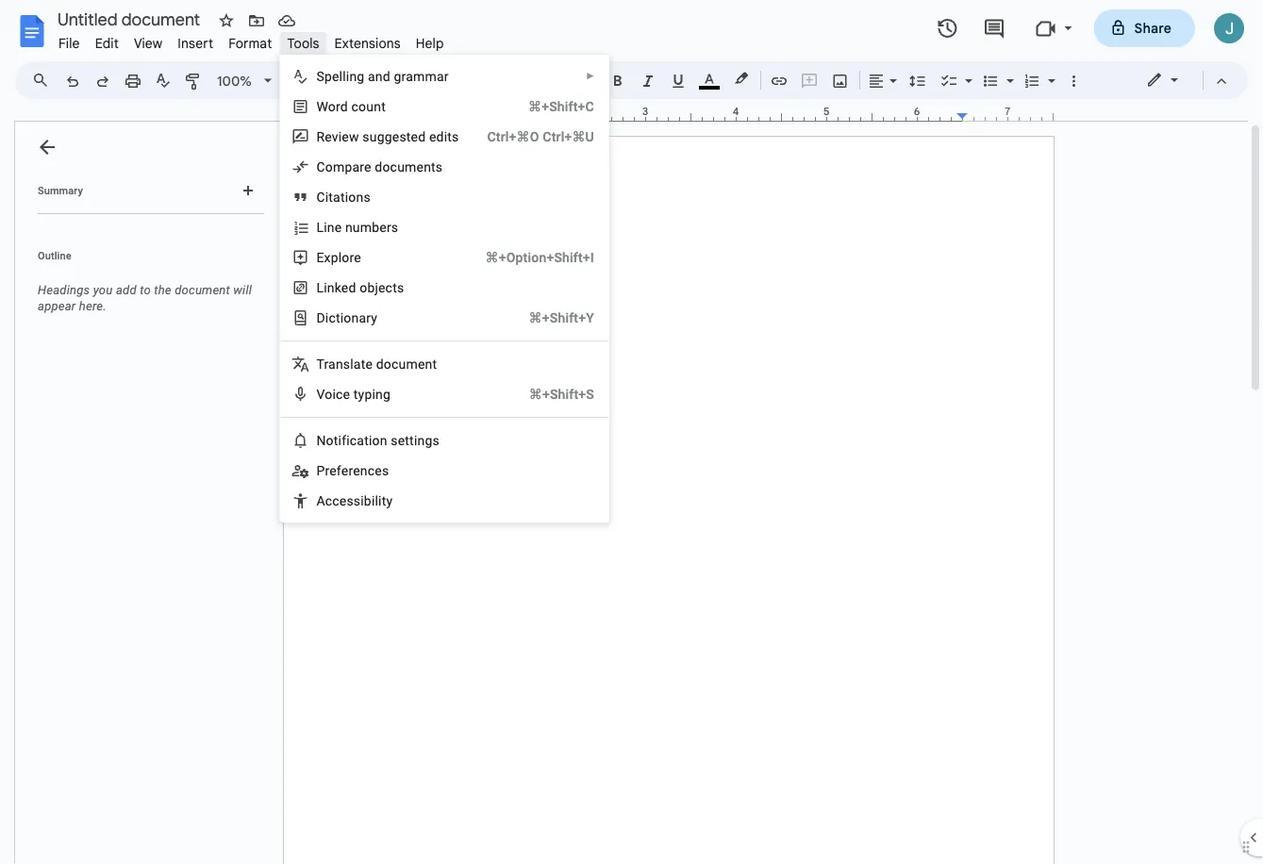 Task type: vqa. For each thing, say whether or not it's contained in the screenshot.


Task type: locate. For each thing, give the bounding box(es) containing it.
voice typing v element
[[317, 386, 396, 402]]

Rename text field
[[51, 8, 211, 30]]

you
[[93, 283, 113, 297]]

dictionary d element
[[317, 310, 383, 326]]

co m pare documents
[[317, 159, 443, 175]]

outline
[[38, 250, 71, 261]]

edit menu item
[[87, 32, 126, 54]]

l
[[317, 280, 324, 295]]

0 horizontal spatial document
[[175, 283, 230, 297]]

0 vertical spatial document
[[175, 283, 230, 297]]

application
[[0, 0, 1264, 864]]

inked
[[324, 280, 356, 295]]

pare
[[345, 159, 372, 175]]

document right the
[[175, 283, 230, 297]]

pelling
[[325, 68, 365, 84]]

1 horizontal spatial document
[[376, 356, 437, 372]]

d ictionary
[[317, 310, 378, 326]]

n o tification settings
[[317, 433, 440, 448]]

explo
[[317, 250, 350, 265]]

ctrl+⌘o
[[487, 129, 539, 144]]

the
[[154, 283, 172, 297]]

ictionary
[[325, 310, 378, 326]]

help
[[416, 35, 444, 51]]

typing
[[354, 386, 391, 402]]

e
[[354, 250, 361, 265]]

right margin image
[[958, 107, 1053, 121]]

left margin image
[[284, 107, 379, 121]]

edit
[[95, 35, 119, 51]]

tools menu item
[[280, 32, 327, 54]]

review
[[317, 129, 359, 144]]

ctrl+⌘o ctrl+⌘u
[[487, 129, 594, 144]]

here.
[[79, 299, 107, 313]]

⌘+option+shift+i
[[485, 250, 594, 265]]

notification settings o element
[[317, 433, 445, 448]]

line numbers
[[317, 219, 399, 235]]

d
[[317, 310, 325, 326]]

menu bar
[[51, 25, 452, 56]]

1 vertical spatial document
[[376, 356, 437, 372]]

compare documents m element
[[317, 159, 449, 175]]

ctrl+⌘u
[[543, 129, 594, 144]]

t
[[317, 356, 324, 372]]

line & paragraph spacing image
[[907, 67, 929, 93]]

objects
[[360, 280, 404, 295]]

document outline element
[[15, 122, 272, 864]]

settings
[[391, 433, 440, 448]]

to
[[140, 283, 151, 297]]

⌘+shift+s
[[529, 386, 594, 402]]

highlight color image
[[731, 67, 752, 90]]

format
[[229, 35, 272, 51]]

count
[[352, 99, 386, 114]]

menu
[[280, 55, 610, 864]]

insert
[[178, 35, 213, 51]]

ranslate
[[324, 356, 373, 372]]

checklist menu image
[[961, 68, 973, 75]]

edits
[[429, 129, 459, 144]]

view
[[134, 35, 163, 51]]

⌘+shift+y element
[[506, 309, 594, 327]]

menu bar containing file
[[51, 25, 452, 56]]

review s u ggested edits
[[317, 129, 459, 144]]

and
[[368, 68, 391, 84]]

menu containing s
[[280, 55, 610, 864]]

file
[[59, 35, 80, 51]]

add
[[116, 283, 137, 297]]

document up typing
[[376, 356, 437, 372]]

p
[[317, 463, 325, 478]]

⌘+option+shift+i element
[[463, 248, 594, 267]]

application containing share
[[0, 0, 1264, 864]]

insert menu item
[[170, 32, 221, 54]]

review suggested edits u element
[[317, 129, 465, 144]]

►
[[586, 71, 595, 82]]

explore r element
[[317, 250, 367, 265]]

tification
[[334, 433, 388, 448]]

a
[[317, 493, 325, 509]]

format menu item
[[221, 32, 280, 54]]

document
[[175, 283, 230, 297], [376, 356, 437, 372]]

share button
[[1094, 9, 1196, 47]]

Zoom field
[[209, 67, 280, 96]]

summary
[[38, 184, 83, 196]]

⌘+shift+c element
[[506, 97, 594, 116]]

Star checkbox
[[213, 8, 240, 34]]

bulleted list menu image
[[1002, 68, 1014, 75]]

menu bar banner
[[0, 0, 1264, 864]]

oice
[[325, 386, 350, 402]]



Task type: describe. For each thing, give the bounding box(es) containing it.
ggested
[[377, 129, 426, 144]]

insert image image
[[830, 67, 852, 93]]

Zoom text field
[[212, 68, 258, 94]]

explo r e
[[317, 250, 361, 265]]

document inside headings you add to the document will appear here.
[[175, 283, 230, 297]]

v oice typing
[[317, 386, 391, 402]]

citations
[[317, 189, 371, 205]]

numbers
[[345, 219, 399, 235]]

ctrl+⌘o ctrl+⌘u element
[[465, 127, 594, 146]]

headings you add to the document will appear here.
[[38, 283, 252, 313]]

help menu item
[[408, 32, 452, 54]]

accessibility c element
[[317, 493, 399, 509]]

u
[[370, 129, 377, 144]]

cessibility
[[332, 493, 393, 509]]

references
[[325, 463, 389, 478]]

mode and view toolbar
[[1132, 61, 1237, 99]]

text color image
[[699, 67, 720, 90]]

v
[[317, 386, 325, 402]]

⌘+shift+c
[[528, 99, 594, 114]]

a c cessibility
[[317, 493, 393, 509]]

ord
[[328, 99, 348, 114]]

citations k element
[[317, 189, 376, 205]]

line numbers f1 element
[[317, 219, 404, 235]]

Menus field
[[24, 67, 65, 93]]

extensions
[[335, 35, 401, 51]]

s
[[317, 68, 325, 84]]

extensions menu item
[[327, 32, 408, 54]]

⌘+shift+y
[[529, 310, 594, 326]]

r
[[350, 250, 354, 265]]

word count w element
[[317, 99, 392, 114]]

preferences p element
[[317, 463, 395, 478]]

main toolbar
[[56, 0, 1089, 732]]

numbered list menu image
[[1044, 68, 1056, 75]]

w
[[317, 99, 328, 114]]

documents
[[375, 159, 443, 175]]

w ord count
[[317, 99, 386, 114]]

spelling and grammar s element
[[317, 68, 455, 84]]

tools
[[287, 35, 320, 51]]

will
[[233, 283, 252, 297]]

grammar
[[394, 68, 449, 84]]

o
[[326, 433, 334, 448]]

l inked objects
[[317, 280, 404, 295]]

outline heading
[[15, 248, 272, 275]]

c
[[325, 493, 332, 509]]

summary heading
[[38, 183, 83, 198]]

co
[[317, 159, 333, 175]]

s pelling and grammar
[[317, 68, 449, 84]]

view menu item
[[126, 32, 170, 54]]

linked objects l element
[[317, 280, 410, 295]]

n
[[317, 433, 326, 448]]

p references
[[317, 463, 389, 478]]

s
[[363, 129, 370, 144]]

headings
[[38, 283, 90, 297]]

share
[[1135, 20, 1172, 36]]

⌘+shift+s element
[[506, 385, 594, 404]]

file menu item
[[51, 32, 87, 54]]

m
[[333, 159, 345, 175]]

menu bar inside the menu bar 'banner'
[[51, 25, 452, 56]]

t ranslate document
[[317, 356, 437, 372]]

translate document t element
[[317, 356, 443, 372]]

appear
[[38, 299, 76, 313]]

menu inside application
[[280, 55, 610, 864]]

line
[[317, 219, 342, 235]]



